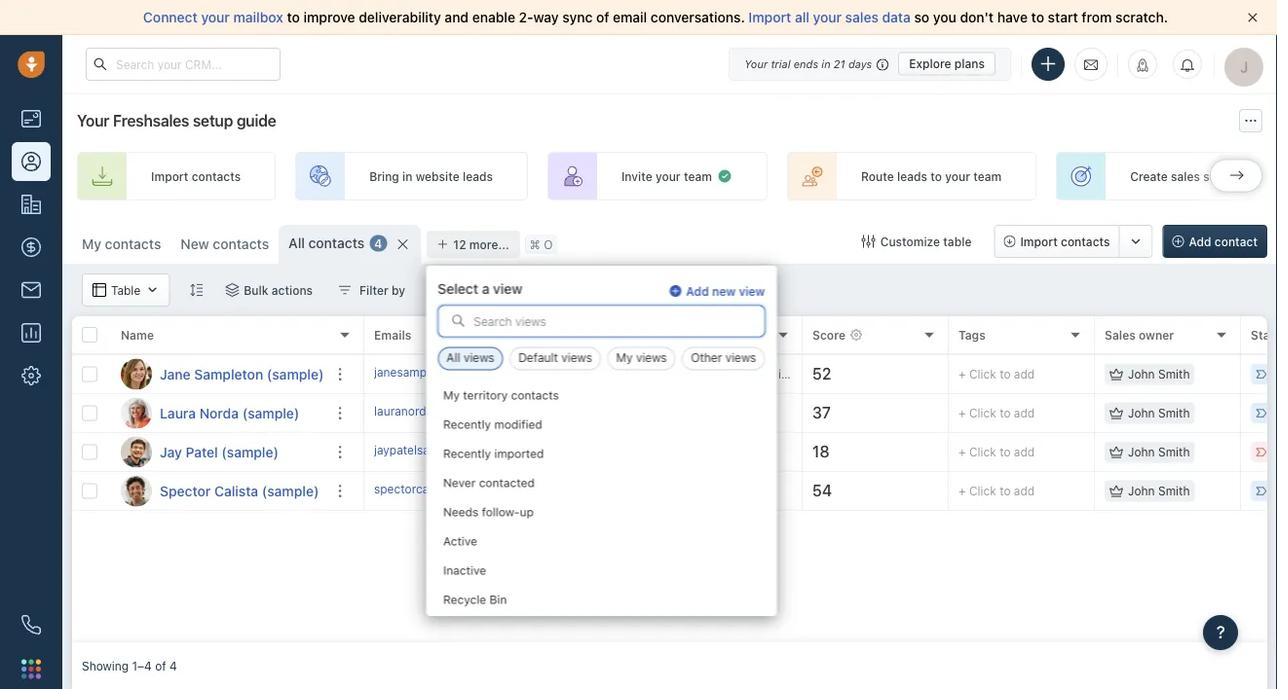 Task type: describe. For each thing, give the bounding box(es) containing it.
3684945781 link
[[520, 481, 592, 502]]

Search your CRM... text field
[[86, 48, 281, 81]]

contact
[[1215, 235, 1258, 248]]

trial
[[771, 57, 791, 70]]

style_myh0__igzzd8unmi image
[[189, 284, 203, 297]]

2 team from the left
[[974, 169, 1002, 183]]

smith for 52
[[1159, 368, 1190, 381]]

name row
[[72, 317, 364, 356]]

john for 54
[[1128, 485, 1155, 498]]

start
[[1048, 9, 1078, 25]]

bin
[[489, 593, 506, 607]]

1 vertical spatial in
[[402, 169, 413, 183]]

my views
[[616, 351, 667, 365]]

bulk
[[244, 284, 268, 297]]

janesampleton@gmail.com link
[[374, 364, 522, 385]]

other views button
[[682, 347, 765, 371]]

all views
[[447, 351, 495, 365]]

follow-
[[481, 505, 519, 519]]

my contacts
[[82, 236, 161, 252]]

your right all
[[813, 9, 842, 25]]

my for my territory contacts
[[443, 388, 459, 402]]

1 team from the left
[[684, 169, 712, 183]]

1 horizontal spatial in
[[822, 57, 831, 70]]

press space to select this row. row containing spector calista (sample)
[[72, 473, 364, 512]]

john for 37
[[1128, 407, 1155, 420]]

so
[[914, 9, 930, 25]]

close image
[[1248, 13, 1258, 22]]

sales owner
[[1105, 328, 1174, 342]]

you
[[933, 9, 957, 25]]

sync
[[562, 9, 593, 25]]

0 horizontal spatial of
[[155, 660, 166, 673]]

3684945781
[[520, 483, 592, 496]]

3684932360 link
[[520, 364, 594, 385]]

your for your freshsales setup guide
[[77, 112, 109, 130]]

click for 52
[[969, 368, 997, 381]]

4167348672
[[520, 405, 591, 418]]

12 more...
[[453, 238, 509, 251]]

create sales sequence
[[1130, 169, 1258, 183]]

calista
[[214, 483, 258, 499]]

filter by
[[360, 284, 405, 297]]

phone element
[[12, 606, 51, 645]]

(sample) for spector calista (sample)
[[262, 483, 319, 499]]

new
[[181, 236, 209, 252]]

j image
[[121, 359, 152, 390]]

invite your team
[[622, 169, 712, 183]]

john smith for 18
[[1128, 446, 1190, 459]]

jay
[[160, 444, 182, 460]]

customize table button
[[849, 225, 985, 258]]

bulk actions
[[244, 284, 313, 297]]

contacted
[[478, 476, 534, 490]]

jaypatelsample@gmail.com
[[374, 444, 524, 457]]

row group containing 52
[[364, 356, 1277, 512]]

default views
[[519, 351, 592, 365]]

+ for 52
[[959, 368, 966, 381]]

views for default views
[[562, 351, 592, 365]]

view for select a view
[[493, 281, 523, 297]]

row group containing jane sampleton (sample)
[[72, 356, 364, 512]]

filter by button
[[326, 274, 418, 307]]

new contacts
[[181, 236, 269, 252]]

other
[[691, 351, 722, 365]]

imported
[[494, 447, 543, 460]]

(sample) for jane sampleton (sample)
[[267, 366, 324, 382]]

connect your mailbox link
[[143, 9, 287, 25]]

add contact button
[[1163, 225, 1268, 258]]

conversations.
[[651, 9, 745, 25]]

⌘
[[530, 238, 541, 251]]

my for my contacts
[[82, 236, 101, 252]]

data
[[882, 9, 911, 25]]

table
[[111, 283, 141, 297]]

route leads to your team
[[861, 169, 1002, 183]]

john smith for 37
[[1128, 407, 1190, 420]]

and
[[445, 9, 469, 25]]

your right invite
[[656, 169, 681, 183]]

add for add contact
[[1189, 235, 1212, 248]]

container_wx8msf4aqz5i3rn1 image inside table popup button
[[93, 284, 106, 297]]

container_wx8msf4aqz5i3rn1 image inside table popup button
[[145, 284, 159, 297]]

grid containing 52
[[72, 317, 1277, 643]]

container_wx8msf4aqz5i3rn1 image inside the customize table button
[[862, 235, 876, 248]]

jay patel (sample) link
[[160, 443, 279, 462]]

create sales sequence link
[[1056, 152, 1277, 201]]

email image
[[1084, 56, 1098, 72]]

new
[[712, 285, 736, 298]]

smith for 37
[[1159, 407, 1190, 420]]

contacts inside button
[[1061, 235, 1110, 248]]

other views
[[691, 351, 756, 365]]

mailbox
[[233, 9, 283, 25]]

create
[[1130, 169, 1168, 183]]

route leads to your team link
[[787, 152, 1037, 201]]

your up table
[[945, 169, 970, 183]]

territory
[[463, 388, 507, 402]]

select a view
[[438, 281, 523, 297]]

import contacts for 'import contacts' link
[[151, 169, 241, 183]]

never
[[443, 476, 475, 490]]

statu
[[1251, 328, 1277, 342]]

all for contacts
[[289, 235, 305, 251]]

customize table
[[881, 235, 972, 248]]

freshworks switcher image
[[21, 660, 41, 679]]

add for 37
[[1014, 407, 1035, 420]]

views for all views
[[464, 351, 495, 365]]

table button
[[82, 274, 170, 307]]

select
[[438, 281, 478, 297]]

import contacts for import contacts button at right
[[1021, 235, 1110, 248]]

name column header
[[111, 317, 364, 356]]

janesampleton@gmail.com 3684932360
[[374, 366, 594, 379]]

jane
[[160, 366, 191, 382]]

s image
[[121, 476, 152, 507]]

never contacted
[[443, 476, 534, 490]]

activity
[[696, 328, 739, 342]]

smith for 18
[[1159, 446, 1190, 459]]

press space to select this row. row containing 18
[[364, 434, 1277, 473]]

52
[[813, 365, 832, 383]]

recently modified
[[443, 417, 542, 431]]

bring
[[369, 169, 399, 183]]

press space to select this row. row containing 37
[[364, 395, 1277, 434]]

john smith for 52
[[1128, 368, 1190, 381]]

j image
[[121, 437, 152, 468]]

john for 18
[[1128, 446, 1155, 459]]

sampleton
[[194, 366, 263, 382]]

explore plans link
[[899, 52, 996, 76]]

enable
[[472, 9, 515, 25]]

2-
[[519, 9, 533, 25]]

click for 54
[[969, 485, 997, 498]]

press space to select this row. row containing jay patel (sample)
[[72, 434, 364, 473]]

days
[[849, 57, 872, 70]]

route
[[861, 169, 894, 183]]

your freshsales setup guide
[[77, 112, 276, 130]]

setup
[[193, 112, 233, 130]]

your left mailbox
[[201, 9, 230, 25]]

import contacts group
[[994, 225, 1153, 258]]

import contacts link
[[77, 152, 276, 201]]

+ for 18
[[959, 446, 966, 459]]



Task type: locate. For each thing, give the bounding box(es) containing it.
4 up filter by
[[374, 237, 382, 250]]

spectorcalista@gmail.com
[[374, 483, 519, 496]]

all up janesampleton@gmail.com
[[447, 351, 460, 365]]

container_wx8msf4aqz5i3rn1 image
[[717, 169, 733, 184], [862, 235, 876, 248], [93, 284, 106, 297], [225, 284, 239, 297], [338, 284, 352, 297], [666, 368, 680, 381], [1110, 368, 1123, 381], [1110, 446, 1123, 459]]

1 horizontal spatial your
[[745, 57, 768, 70]]

0 vertical spatial of
[[596, 9, 609, 25]]

1 vertical spatial add
[[686, 285, 709, 298]]

(sample) inside jane sampleton (sample) link
[[267, 366, 324, 382]]

1 vertical spatial your
[[77, 112, 109, 130]]

team right invite
[[684, 169, 712, 183]]

your trial ends in 21 days
[[745, 57, 872, 70]]

recently up jaypatelsample@gmail.com
[[443, 417, 490, 431]]

press space to select this row. row up 18
[[364, 395, 1277, 434]]

0 vertical spatial recently
[[443, 417, 490, 431]]

container_wx8msf4aqz5i3rn1 image
[[145, 284, 159, 297], [1110, 407, 1123, 420], [1110, 485, 1123, 498]]

email
[[613, 9, 647, 25]]

phone image
[[21, 616, 41, 635]]

container_wx8msf4aqz5i3rn1 image inside invite your team link
[[717, 169, 733, 184]]

spector
[[160, 483, 211, 499]]

views for other views
[[726, 351, 756, 365]]

press space to select this row. row up jay patel (sample)
[[72, 395, 364, 434]]

add left 'new'
[[686, 285, 709, 298]]

sales
[[845, 9, 879, 25], [1171, 169, 1200, 183]]

norda
[[200, 405, 239, 421]]

2 row group from the left
[[364, 356, 1277, 512]]

website
[[416, 169, 460, 183]]

john for 52
[[1128, 368, 1155, 381]]

all up "actions"
[[289, 235, 305, 251]]

2 + click to add from the top
[[959, 407, 1035, 420]]

0 vertical spatial your
[[745, 57, 768, 70]]

add for 18
[[1014, 446, 1035, 459]]

add for 52
[[1014, 368, 1035, 381]]

row group
[[72, 356, 364, 512], [364, 356, 1277, 512]]

3684932360
[[520, 366, 594, 379]]

0 horizontal spatial my
[[82, 236, 101, 252]]

4 views from the left
[[726, 351, 756, 365]]

1 horizontal spatial import contacts
[[1021, 235, 1110, 248]]

3 smith from the top
[[1159, 446, 1190, 459]]

0 vertical spatial in
[[822, 57, 831, 70]]

1 recently from the top
[[443, 417, 490, 431]]

1 horizontal spatial all
[[447, 351, 460, 365]]

3 views from the left
[[636, 351, 667, 365]]

bulk actions button
[[213, 274, 326, 307]]

press space to select this row. row containing jane sampleton (sample)
[[72, 356, 364, 395]]

smith for 54
[[1159, 485, 1190, 498]]

l image
[[121, 398, 152, 429]]

default
[[519, 351, 558, 365]]

1 row group from the left
[[72, 356, 364, 512]]

21
[[834, 57, 846, 70]]

views up 3684932360
[[562, 351, 592, 365]]

2 john smith from the top
[[1128, 407, 1190, 420]]

(sample)
[[267, 366, 324, 382], [242, 405, 299, 421], [222, 444, 279, 460], [262, 483, 319, 499]]

of
[[596, 9, 609, 25], [155, 660, 166, 673]]

sales
[[1105, 328, 1136, 342]]

18
[[813, 443, 830, 461]]

sales left data
[[845, 9, 879, 25]]

your
[[201, 9, 230, 25], [813, 9, 842, 25], [656, 169, 681, 183], [945, 169, 970, 183]]

1 john smith from the top
[[1128, 368, 1190, 381]]

import contacts button
[[994, 225, 1120, 258]]

1 john from the top
[[1128, 368, 1155, 381]]

modified
[[494, 417, 542, 431]]

view for add new view
[[739, 285, 765, 298]]

click for 37
[[969, 407, 997, 420]]

laura
[[160, 405, 196, 421]]

view right a
[[493, 281, 523, 297]]

your for your trial ends in 21 days
[[745, 57, 768, 70]]

2 views from the left
[[562, 351, 592, 365]]

1 vertical spatial recently
[[443, 447, 490, 460]]

deliverability
[[359, 9, 441, 25]]

invite
[[622, 169, 653, 183]]

jane sampleton (sample) link
[[160, 365, 324, 384]]

37
[[813, 404, 831, 422]]

score
[[813, 328, 846, 342]]

1 vertical spatial all
[[447, 351, 460, 365]]

click for 18
[[969, 446, 997, 459]]

my
[[82, 236, 101, 252], [616, 351, 633, 365], [443, 388, 459, 402]]

1 vertical spatial sales
[[1171, 169, 1200, 183]]

+ click to add
[[959, 368, 1035, 381], [959, 407, 1035, 420], [959, 446, 1035, 459], [959, 485, 1035, 498]]

12 more... button
[[426, 231, 520, 258]]

next activity
[[666, 328, 739, 342]]

0 vertical spatial import
[[749, 9, 791, 25]]

container_wx8msf4aqz5i3rn1 image inside filter by button
[[338, 284, 352, 297]]

+
[[959, 368, 966, 381], [959, 407, 966, 420], [520, 444, 528, 457], [959, 446, 966, 459], [959, 485, 966, 498]]

sales inside create sales sequence link
[[1171, 169, 1200, 183]]

(sample) down jane sampleton (sample) link at the bottom left of the page
[[242, 405, 299, 421]]

1 horizontal spatial 4
[[374, 237, 382, 250]]

view right 'new'
[[739, 285, 765, 298]]

4 + click to add from the top
[[959, 485, 1035, 498]]

container_wx8msf4aqz5i3rn1 image inside bulk actions button
[[225, 284, 239, 297]]

0 horizontal spatial view
[[493, 281, 523, 297]]

freshsales
[[113, 112, 189, 130]]

owner
[[1139, 328, 1174, 342]]

add left contact in the top of the page
[[1189, 235, 1212, 248]]

actions
[[272, 284, 313, 297]]

press space to select this row. row
[[72, 356, 364, 395], [364, 356, 1277, 395], [72, 395, 364, 434], [364, 395, 1277, 434], [72, 434, 364, 473], [364, 434, 1277, 473], [72, 473, 364, 512], [364, 473, 1277, 512]]

guide
[[237, 112, 276, 130]]

my down search views 'search box'
[[616, 351, 633, 365]]

1 horizontal spatial sales
[[1171, 169, 1200, 183]]

laura norda (sample)
[[160, 405, 299, 421]]

table
[[943, 235, 972, 248]]

add for 54
[[1014, 485, 1035, 498]]

connect
[[143, 9, 198, 25]]

3 john from the top
[[1128, 446, 1155, 459]]

4 smith from the top
[[1159, 485, 1190, 498]]

+ click to add for 54
[[959, 485, 1035, 498]]

3 john smith from the top
[[1128, 446, 1190, 459]]

connect your mailbox to improve deliverability and enable 2-way sync of email conversations. import all your sales data so you don't have to start from scratch.
[[143, 9, 1168, 25]]

a
[[482, 281, 490, 297]]

press space to select this row. row containing 52
[[364, 356, 1277, 395]]

press space to select this row. row containing laura norda (sample)
[[72, 395, 364, 434]]

all contacts link
[[289, 234, 365, 253]]

0 vertical spatial import contacts
[[151, 169, 241, 183]]

patel
[[186, 444, 218, 460]]

press space to select this row. row up 37
[[364, 356, 1277, 395]]

+ click to add for 37
[[959, 407, 1035, 420]]

add new view
[[686, 285, 765, 298]]

(sample) up spector calista (sample) at the bottom of page
[[222, 444, 279, 460]]

default views button
[[510, 347, 601, 371]]

in left 21
[[822, 57, 831, 70]]

+ for 37
[[959, 407, 966, 420]]

press space to select this row. row down jay patel (sample) 'link'
[[72, 473, 364, 512]]

1 leads from the left
[[463, 169, 493, 183]]

recycle bin
[[443, 593, 506, 607]]

2 john from the top
[[1128, 407, 1155, 420]]

+ click to add for 52
[[959, 368, 1035, 381]]

smith
[[1159, 368, 1190, 381], [1159, 407, 1190, 420], [1159, 446, 1190, 459], [1159, 485, 1190, 498]]

search image
[[451, 314, 465, 328]]

2 vertical spatial container_wx8msf4aqz5i3rn1 image
[[1110, 485, 1123, 498]]

0 vertical spatial my
[[82, 236, 101, 252]]

views
[[464, 351, 495, 365], [562, 351, 592, 365], [636, 351, 667, 365], [726, 351, 756, 365]]

2 horizontal spatial import
[[1021, 235, 1058, 248]]

needs follow-up
[[443, 505, 533, 519]]

0 horizontal spatial leads
[[463, 169, 493, 183]]

have
[[998, 9, 1028, 25]]

add inside button
[[1189, 235, 1212, 248]]

import for import contacts button at right
[[1021, 235, 1058, 248]]

views down next
[[636, 351, 667, 365]]

1 horizontal spatial import
[[749, 9, 791, 25]]

+ click to add for 18
[[959, 446, 1035, 459]]

views down activity at right
[[726, 351, 756, 365]]

press space to select this row. row down the norda
[[72, 434, 364, 473]]

2 recently from the top
[[443, 447, 490, 460]]

scratch.
[[1116, 9, 1168, 25]]

container_wx8msf4aqz5i3rn1 image for 54
[[1110, 485, 1123, 498]]

4 john smith from the top
[[1128, 485, 1190, 498]]

1 horizontal spatial my
[[443, 388, 459, 402]]

o
[[544, 238, 553, 251]]

(sample) right sampleton
[[267, 366, 324, 382]]

container_wx8msf4aqz5i3rn1 image for 37
[[1110, 407, 1123, 420]]

(sample) right calista
[[262, 483, 319, 499]]

view
[[493, 281, 523, 297], [739, 285, 765, 298]]

press space to select this row. row containing 54
[[364, 473, 1277, 512]]

+ for 54
[[959, 485, 966, 498]]

all
[[795, 9, 810, 25]]

1 horizontal spatial add
[[1189, 235, 1212, 248]]

leads inside bring in website leads link
[[463, 169, 493, 183]]

(sample) inside jay patel (sample) 'link'
[[222, 444, 279, 460]]

0 horizontal spatial 4
[[170, 660, 177, 673]]

from
[[1082, 9, 1112, 25]]

1 vertical spatial 4
[[170, 660, 177, 673]]

team
[[684, 169, 712, 183], [974, 169, 1002, 183]]

(sample) inside laura norda (sample) link
[[242, 405, 299, 421]]

recently for recently modified
[[443, 417, 490, 431]]

tags
[[959, 328, 986, 342]]

my up table popup button
[[82, 236, 101, 252]]

your left trial
[[745, 57, 768, 70]]

0 horizontal spatial import contacts
[[151, 169, 241, 183]]

my for my views
[[616, 351, 633, 365]]

1 vertical spatial of
[[155, 660, 166, 673]]

0 vertical spatial all
[[289, 235, 305, 251]]

import contacts inside button
[[1021, 235, 1110, 248]]

spector calista (sample)
[[160, 483, 319, 499]]

2 leads from the left
[[897, 169, 928, 183]]

import left all
[[749, 9, 791, 25]]

2 horizontal spatial my
[[616, 351, 633, 365]]

jay patel (sample)
[[160, 444, 279, 460]]

way
[[533, 9, 559, 25]]

3 + click to add from the top
[[959, 446, 1035, 459]]

team up import contacts button at right
[[974, 169, 1002, 183]]

plans
[[955, 57, 985, 71]]

(sample) inside spector calista (sample) link
[[262, 483, 319, 499]]

all for views
[[447, 351, 460, 365]]

more...
[[469, 238, 509, 251]]

0 vertical spatial add
[[1189, 235, 1212, 248]]

0 horizontal spatial in
[[402, 169, 413, 183]]

0 vertical spatial container_wx8msf4aqz5i3rn1 image
[[145, 284, 159, 297]]

0 vertical spatial 4
[[374, 237, 382, 250]]

john smith
[[1128, 368, 1190, 381], [1128, 407, 1190, 420], [1128, 446, 1190, 459], [1128, 485, 1190, 498]]

1 vertical spatial container_wx8msf4aqz5i3rn1 image
[[1110, 407, 1123, 420]]

views up janesampleton@gmail.com 3684932360
[[464, 351, 495, 365]]

improve
[[304, 9, 355, 25]]

0 horizontal spatial add
[[686, 285, 709, 298]]

of right sync
[[596, 9, 609, 25]]

customize
[[881, 235, 940, 248]]

leads right route
[[897, 169, 928, 183]]

(sample) for laura norda (sample)
[[242, 405, 299, 421]]

press space to select this row. row up the norda
[[72, 356, 364, 395]]

add for add new view
[[686, 285, 709, 298]]

1 horizontal spatial leads
[[897, 169, 928, 183]]

sales right create
[[1171, 169, 1200, 183]]

press space to select this row. row up the 54
[[364, 434, 1277, 473]]

0 horizontal spatial all
[[289, 235, 305, 251]]

recently for recently imported
[[443, 447, 490, 460]]

import inside button
[[1021, 235, 1058, 248]]

import down your freshsales setup guide
[[151, 169, 188, 183]]

all inside button
[[447, 351, 460, 365]]

1 vertical spatial my
[[616, 351, 633, 365]]

0 horizontal spatial import
[[151, 169, 188, 183]]

leads right "website"
[[463, 169, 493, 183]]

all
[[289, 235, 305, 251], [447, 351, 460, 365]]

leads
[[463, 169, 493, 183], [897, 169, 928, 183]]

2 smith from the top
[[1159, 407, 1190, 420]]

4 right 1–4
[[170, 660, 177, 673]]

inactive
[[443, 564, 486, 577]]

import
[[749, 9, 791, 25], [151, 169, 188, 183], [1021, 235, 1058, 248]]

2 vertical spatial my
[[443, 388, 459, 402]]

1 vertical spatial import
[[151, 169, 188, 183]]

add contact
[[1189, 235, 1258, 248]]

views for my views
[[636, 351, 667, 365]]

4 inside all contacts 4
[[374, 237, 382, 250]]

john smith for 54
[[1128, 485, 1190, 498]]

1 horizontal spatial team
[[974, 169, 1002, 183]]

grid
[[72, 317, 1277, 643]]

1 horizontal spatial of
[[596, 9, 609, 25]]

lauranordasample@gmail.com link
[[374, 403, 540, 424]]

in right bring
[[402, 169, 413, 183]]

import for 'import contacts' link
[[151, 169, 188, 183]]

your left freshsales
[[77, 112, 109, 130]]

1 smith from the top
[[1159, 368, 1190, 381]]

0 horizontal spatial sales
[[845, 9, 879, 25]]

4 john from the top
[[1128, 485, 1155, 498]]

new contacts button
[[171, 225, 279, 264], [181, 236, 269, 252]]

1 + click to add from the top
[[959, 368, 1035, 381]]

1 views from the left
[[464, 351, 495, 365]]

2 vertical spatial import
[[1021, 235, 1058, 248]]

bring in website leads
[[369, 169, 493, 183]]

1 vertical spatial import contacts
[[1021, 235, 1110, 248]]

leads inside route leads to your team link
[[897, 169, 928, 183]]

explore plans
[[909, 57, 985, 71]]

my up lauranordasample@gmail.com at the bottom of page
[[443, 388, 459, 402]]

janesampleton@gmail.com
[[374, 366, 522, 379]]

of right 1–4
[[155, 660, 166, 673]]

up
[[519, 505, 533, 519]]

0 horizontal spatial your
[[77, 112, 109, 130]]

import right table
[[1021, 235, 1058, 248]]

(sample) for jay patel (sample)
[[222, 444, 279, 460]]

0 vertical spatial sales
[[845, 9, 879, 25]]

1 horizontal spatial view
[[739, 285, 765, 298]]

Search views search field
[[439, 306, 764, 337]]

my inside button
[[616, 351, 633, 365]]

press space to select this row. row down 18
[[364, 473, 1277, 512]]

0 horizontal spatial team
[[684, 169, 712, 183]]

recently up never
[[443, 447, 490, 460]]



Task type: vqa. For each thing, say whether or not it's contained in the screenshot.
"table"
yes



